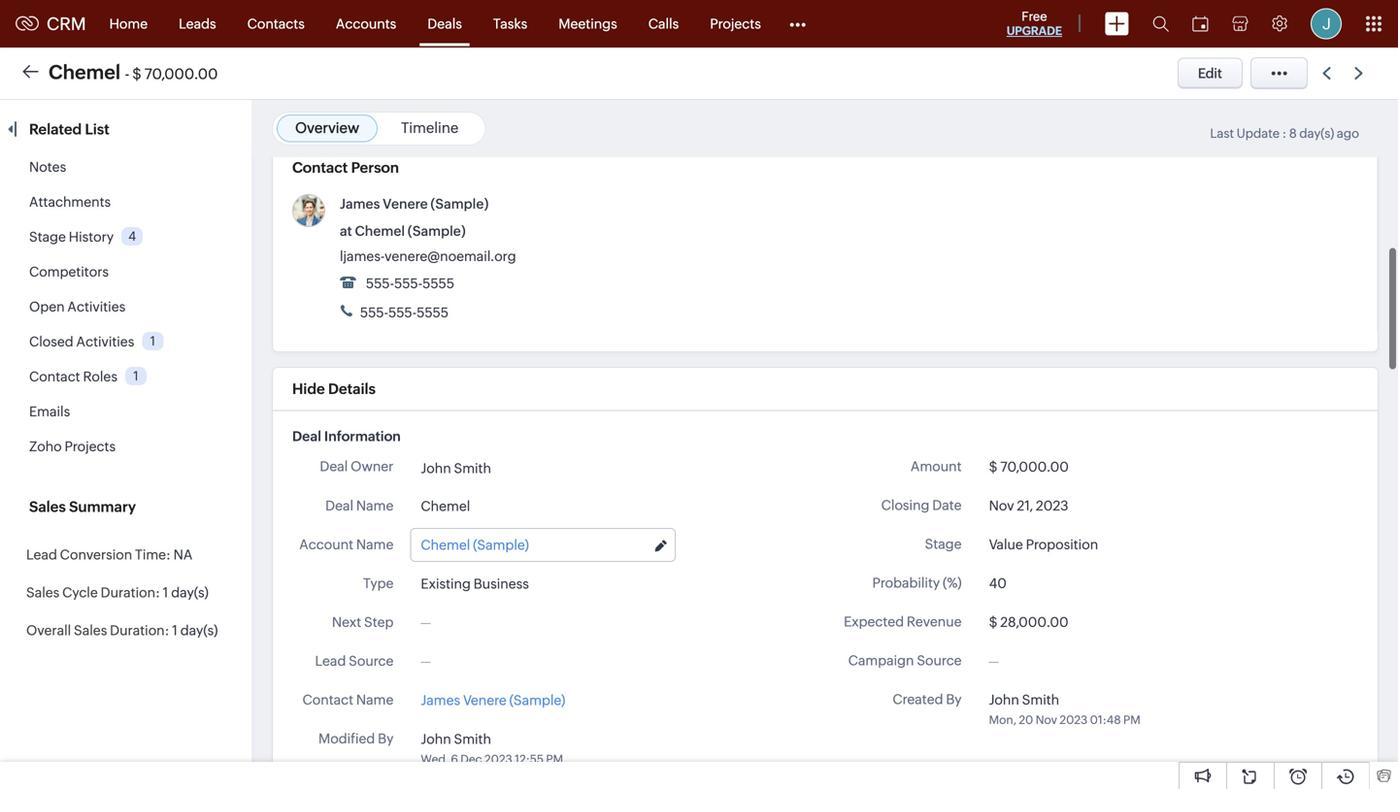 Task type: vqa. For each thing, say whether or not it's contained in the screenshot.


Task type: describe. For each thing, give the bounding box(es) containing it.
(sample) up business
[[473, 538, 529, 553]]

name for account name
[[356, 537, 394, 553]]

edit button
[[1178, 58, 1243, 89]]

20
[[1019, 714, 1034, 727]]

next step
[[332, 615, 394, 630]]

70,000.00 inside chemel - $ 70,000.00
[[144, 66, 218, 83]]

1 vertical spatial james venere (sample)
[[421, 693, 566, 709]]

john smith mon, 20 nov 2023 01:48 pm
[[989, 693, 1141, 727]]

proposition
[[1026, 537, 1099, 553]]

at
[[340, 223, 352, 239]]

0 vertical spatial james
[[340, 196, 380, 212]]

competitors
[[29, 264, 109, 280]]

zoho
[[29, 439, 62, 455]]

free
[[1022, 9, 1048, 24]]

venere for the bottom james venere (sample) link
[[463, 693, 507, 709]]

contacts link
[[232, 0, 320, 47]]

calendar image
[[1193, 16, 1209, 32]]

edit
[[1199, 66, 1223, 81]]

28,000.00
[[1001, 615, 1069, 630]]

overall
[[26, 623, 71, 639]]

meetings
[[559, 16, 618, 32]]

leads
[[179, 16, 216, 32]]

contact for contact roles
[[29, 369, 80, 385]]

overall sales duration: 1 day(s)
[[26, 623, 218, 639]]

time:
[[135, 547, 171, 563]]

0 horizontal spatial nov
[[989, 498, 1015, 514]]

create menu element
[[1094, 0, 1141, 47]]

contact for contact person
[[292, 159, 348, 176]]

open activities
[[29, 299, 126, 315]]

overview
[[295, 119, 360, 136]]

stage history link
[[29, 229, 114, 245]]

step
[[364, 615, 394, 630]]

2023 for modified by
[[485, 753, 513, 766]]

2 vertical spatial sales
[[74, 623, 107, 639]]

venere@noemail.org
[[385, 249, 516, 264]]

home
[[109, 16, 148, 32]]

value proposition
[[989, 537, 1099, 553]]

deals link
[[412, 0, 478, 47]]

na
[[174, 547, 193, 563]]

0 vertical spatial james venere (sample) link
[[340, 196, 489, 212]]

profile element
[[1300, 0, 1354, 47]]

sales cycle duration: 1 day(s)
[[26, 585, 209, 601]]

details
[[328, 381, 376, 398]]

1 right closed activities
[[150, 334, 155, 349]]

created by
[[893, 692, 962, 708]]

campaign
[[849, 653, 915, 669]]

(%)
[[943, 576, 962, 591]]

leads link
[[163, 0, 232, 47]]

type
[[363, 576, 394, 591]]

1 horizontal spatial james
[[421, 693, 461, 709]]

sales for sales summary
[[29, 499, 66, 516]]

pm for created by
[[1124, 714, 1141, 727]]

notes
[[29, 159, 66, 175]]

closed
[[29, 334, 74, 350]]

date
[[933, 498, 962, 513]]

lead for lead source
[[315, 654, 346, 669]]

hide details
[[292, 381, 376, 398]]

ljames-
[[340, 249, 385, 264]]

contact roles
[[29, 369, 118, 385]]

mon,
[[989, 714, 1017, 727]]

related list
[[29, 121, 113, 138]]

$  70,000.00
[[989, 459, 1069, 475]]

calls link
[[633, 0, 695, 47]]

list
[[85, 121, 110, 138]]

12:55
[[515, 753, 544, 766]]

crm link
[[16, 14, 86, 34]]

smith for john smith
[[454, 461, 491, 476]]

deals
[[428, 16, 462, 32]]

business
[[474, 576, 529, 592]]

profile image
[[1311, 8, 1343, 39]]

contact roles link
[[29, 369, 118, 385]]

attachments link
[[29, 194, 111, 210]]

information
[[324, 429, 401, 444]]

create menu image
[[1106, 12, 1130, 35]]

account
[[299, 537, 354, 553]]

smith for john smith wed, 6 dec 2023 12:55 pm
[[454, 732, 491, 747]]

competitors link
[[29, 264, 109, 280]]

emails link
[[29, 404, 70, 420]]

zoho projects link
[[29, 439, 116, 455]]

by for modified by
[[378, 731, 394, 747]]

1 down sales cycle duration: 1 day(s) at left
[[172, 623, 178, 639]]

conversion
[[60, 547, 132, 563]]

cycle
[[62, 585, 98, 601]]

sales for sales cycle duration: 1 day(s)
[[26, 585, 60, 601]]

01:48
[[1091, 714, 1122, 727]]

modified by
[[319, 731, 394, 747]]

expected
[[844, 614, 904, 630]]

stage history
[[29, 229, 114, 245]]

deal for deal name
[[326, 498, 354, 514]]

-
[[125, 66, 129, 83]]

Other Modules field
[[777, 8, 819, 39]]

owner
[[351, 459, 394, 475]]

duration: for overall sales duration:
[[110, 623, 169, 639]]

pm for modified by
[[546, 753, 564, 766]]

6
[[451, 753, 458, 766]]

last
[[1211, 126, 1235, 141]]

john for john smith wed, 6 dec 2023 12:55 pm
[[421, 732, 451, 747]]

summary
[[69, 499, 136, 516]]

next
[[332, 615, 362, 630]]

1 horizontal spatial projects
[[710, 16, 761, 32]]

name for contact name
[[356, 692, 394, 708]]

roles
[[83, 369, 118, 385]]

timeline link
[[401, 119, 459, 136]]

revenue
[[907, 614, 962, 630]]

(sample) up 12:55
[[510, 693, 566, 709]]

lead source
[[315, 654, 394, 669]]

search image
[[1153, 16, 1170, 32]]

1 right roles
[[133, 369, 139, 384]]

by for created by
[[947, 692, 962, 708]]

update
[[1237, 126, 1280, 141]]

overview link
[[295, 119, 360, 136]]

chemel - $ 70,000.00
[[49, 61, 218, 84]]

source for campaign source
[[917, 653, 962, 669]]



Task type: locate. For each thing, give the bounding box(es) containing it.
wed,
[[421, 753, 449, 766]]

created
[[893, 692, 944, 708]]

0 vertical spatial james venere (sample)
[[340, 196, 489, 212]]

ljames-venere@noemail.org link
[[340, 249, 516, 264]]

1 vertical spatial nov
[[1036, 714, 1058, 727]]

1 down time:
[[163, 585, 168, 601]]

40
[[989, 576, 1007, 592]]

1 horizontal spatial nov
[[1036, 714, 1058, 727]]

james venere (sample) link up john smith wed, 6 dec 2023 12:55 pm
[[421, 691, 566, 711]]

(sample) up venere@noemail.org
[[431, 196, 489, 212]]

0 vertical spatial chemel (sample) link
[[355, 223, 466, 239]]

source for lead source
[[349, 654, 394, 669]]

5555
[[423, 276, 455, 291], [417, 305, 449, 321]]

contact down overview link in the left top of the page
[[292, 159, 348, 176]]

1 horizontal spatial lead
[[315, 654, 346, 669]]

duration: down sales cycle duration: 1 day(s) at left
[[110, 623, 169, 639]]

day(s) for last update : 8 day(s) ago
[[1300, 126, 1335, 141]]

by right modified at the left bottom
[[378, 731, 394, 747]]

day(s)
[[1300, 126, 1335, 141], [171, 585, 209, 601], [180, 623, 218, 639]]

open activities link
[[29, 299, 126, 315]]

1 horizontal spatial by
[[947, 692, 962, 708]]

account name
[[299, 537, 394, 553]]

activities
[[67, 299, 126, 315], [76, 334, 134, 350]]

pm inside john smith wed, 6 dec 2023 12:55 pm
[[546, 753, 564, 766]]

deal
[[292, 429, 321, 444], [320, 459, 348, 475], [326, 498, 354, 514]]

1 vertical spatial sales
[[26, 585, 60, 601]]

james venere (sample) up 'at chemel (sample)'
[[340, 196, 489, 212]]

stage up competitors link in the left top of the page
[[29, 229, 66, 245]]

lead down next at left
[[315, 654, 346, 669]]

1 vertical spatial pm
[[546, 753, 564, 766]]

sales down cycle
[[74, 623, 107, 639]]

probability
[[873, 576, 941, 591]]

contact down closed
[[29, 369, 80, 385]]

smith inside john smith mon, 20 nov 2023 01:48 pm
[[1023, 693, 1060, 708]]

1 vertical spatial lead
[[315, 654, 346, 669]]

ago
[[1338, 126, 1360, 141]]

0 horizontal spatial stage
[[29, 229, 66, 245]]

chemel left -
[[49, 61, 121, 84]]

0 vertical spatial 5555
[[423, 276, 455, 291]]

0 vertical spatial duration:
[[101, 585, 160, 601]]

1 horizontal spatial stage
[[925, 537, 962, 552]]

by
[[947, 692, 962, 708], [378, 731, 394, 747]]

hide
[[292, 381, 325, 398]]

smith for john smith mon, 20 nov 2023 01:48 pm
[[1023, 693, 1060, 708]]

lead left conversion
[[26, 547, 57, 563]]

1 horizontal spatial 70,000.00
[[1001, 459, 1069, 475]]

james up at
[[340, 196, 380, 212]]

1 vertical spatial deal
[[320, 459, 348, 475]]

lead for lead conversion time: na
[[26, 547, 57, 563]]

1 horizontal spatial venere
[[463, 693, 507, 709]]

james venere (sample) up john smith wed, 6 dec 2023 12:55 pm
[[421, 693, 566, 709]]

crm
[[47, 14, 86, 34]]

$ for expected revenue
[[989, 615, 998, 630]]

deal for deal information
[[292, 429, 321, 444]]

name up modified by
[[356, 692, 394, 708]]

source
[[917, 653, 962, 669], [349, 654, 394, 669]]

chemel up "ljames-"
[[355, 223, 405, 239]]

home link
[[94, 0, 163, 47]]

0 vertical spatial stage
[[29, 229, 66, 245]]

open
[[29, 299, 65, 315]]

contacts
[[247, 16, 305, 32]]

4
[[128, 229, 136, 244]]

21,
[[1017, 498, 1034, 514]]

nov left 21,
[[989, 498, 1015, 514]]

john up mon,
[[989, 693, 1020, 708]]

activities up 'closed activities' link on the left of the page
[[67, 299, 126, 315]]

70,000.00 up nov 21, 2023
[[1001, 459, 1069, 475]]

james venere (sample) link up 'at chemel (sample)'
[[340, 196, 489, 212]]

chemel (sample) link for account name
[[421, 535, 529, 556]]

modified
[[319, 731, 375, 747]]

1 source from the left
[[917, 653, 962, 669]]

ljames-venere@noemail.org
[[340, 249, 516, 264]]

previous record image
[[1323, 67, 1332, 80]]

venere up john smith wed, 6 dec 2023 12:55 pm
[[463, 693, 507, 709]]

contact up modified at the left bottom
[[303, 692, 354, 708]]

:
[[1283, 126, 1287, 141]]

projects link
[[695, 0, 777, 47]]

70,000.00 down leads
[[144, 66, 218, 83]]

john for john smith
[[421, 461, 451, 476]]

sales summary
[[29, 499, 136, 516]]

name down owner
[[356, 498, 394, 514]]

activities up roles
[[76, 334, 134, 350]]

james venere (sample) link
[[340, 196, 489, 212], [421, 691, 566, 711]]

0 horizontal spatial james
[[340, 196, 380, 212]]

1 vertical spatial venere
[[463, 693, 507, 709]]

stage
[[29, 229, 66, 245], [925, 537, 962, 552]]

0 vertical spatial 2023
[[1036, 498, 1069, 514]]

day(s) for overall sales duration: 1 day(s)
[[180, 623, 218, 639]]

2023 left 01:48
[[1060, 714, 1088, 727]]

2023 right 21,
[[1036, 498, 1069, 514]]

0 vertical spatial deal
[[292, 429, 321, 444]]

name up the type
[[356, 537, 394, 553]]

$ right -
[[132, 66, 142, 83]]

closing
[[882, 498, 930, 513]]

james venere (sample)
[[340, 196, 489, 212], [421, 693, 566, 709]]

$
[[132, 66, 142, 83], [989, 459, 998, 475], [989, 615, 998, 630]]

1 vertical spatial by
[[378, 731, 394, 747]]

stage for stage
[[925, 537, 962, 552]]

$ up nov 21, 2023
[[989, 459, 998, 475]]

0 vertical spatial sales
[[29, 499, 66, 516]]

nov inside john smith mon, 20 nov 2023 01:48 pm
[[1036, 714, 1058, 727]]

emails
[[29, 404, 70, 420]]

0 horizontal spatial pm
[[546, 753, 564, 766]]

search element
[[1141, 0, 1181, 48]]

2 name from the top
[[356, 537, 394, 553]]

john inside john smith mon, 20 nov 2023 01:48 pm
[[989, 693, 1020, 708]]

0 vertical spatial pm
[[1124, 714, 1141, 727]]

$ down 40
[[989, 615, 998, 630]]

$  28,000.00
[[989, 615, 1069, 630]]

activities for open activities
[[67, 299, 126, 315]]

0 vertical spatial contact
[[292, 159, 348, 176]]

smith
[[454, 461, 491, 476], [1023, 693, 1060, 708], [454, 732, 491, 747]]

deal up account name
[[326, 498, 354, 514]]

john for john smith mon, 20 nov 2023 01:48 pm
[[989, 693, 1020, 708]]

closing date
[[882, 498, 962, 513]]

deal for deal owner
[[320, 459, 348, 475]]

john
[[421, 461, 451, 476], [989, 693, 1020, 708], [421, 732, 451, 747]]

1 vertical spatial 5555
[[417, 305, 449, 321]]

john smith wed, 6 dec 2023 12:55 pm
[[421, 732, 564, 766]]

0 vertical spatial 70,000.00
[[144, 66, 218, 83]]

smith up 20
[[1023, 693, 1060, 708]]

deal owner
[[320, 459, 394, 475]]

hide details link
[[292, 381, 376, 398]]

555-
[[366, 276, 394, 291], [394, 276, 423, 291], [360, 305, 389, 321], [389, 305, 417, 321]]

0 vertical spatial john
[[421, 461, 451, 476]]

stage down date
[[925, 537, 962, 552]]

(sample) up the ljames-venere@noemail.org link
[[408, 223, 466, 239]]

deal down deal information
[[320, 459, 348, 475]]

1 vertical spatial chemel (sample) link
[[421, 535, 529, 556]]

1 vertical spatial day(s)
[[171, 585, 209, 601]]

james up wed,
[[421, 693, 461, 709]]

duration: for sales cycle duration:
[[101, 585, 160, 601]]

2 vertical spatial name
[[356, 692, 394, 708]]

2 source from the left
[[349, 654, 394, 669]]

1 vertical spatial 555-555-5555
[[357, 305, 449, 321]]

smith up "dec"
[[454, 732, 491, 747]]

0 vertical spatial venere
[[383, 196, 428, 212]]

1 vertical spatial john
[[989, 693, 1020, 708]]

pm inside john smith mon, 20 nov 2023 01:48 pm
[[1124, 714, 1141, 727]]

lead conversion time: na
[[26, 547, 193, 563]]

zoho projects
[[29, 439, 116, 455]]

contact for contact name
[[303, 692, 354, 708]]

chemel for chemel
[[421, 499, 470, 514]]

0 vertical spatial day(s)
[[1300, 126, 1335, 141]]

1 vertical spatial smith
[[1023, 693, 1060, 708]]

1 vertical spatial name
[[356, 537, 394, 553]]

1 name from the top
[[356, 498, 394, 514]]

by right created
[[947, 692, 962, 708]]

1 horizontal spatial pm
[[1124, 714, 1141, 727]]

chemel for chemel - $ 70,000.00
[[49, 61, 121, 84]]

dec
[[461, 753, 482, 766]]

john up wed,
[[421, 732, 451, 747]]

john smith
[[421, 461, 491, 476]]

nov 21, 2023
[[989, 498, 1069, 514]]

0 horizontal spatial venere
[[383, 196, 428, 212]]

2023 for created by
[[1060, 714, 1088, 727]]

1 vertical spatial contact
[[29, 369, 80, 385]]

meetings link
[[543, 0, 633, 47]]

john inside john smith wed, 6 dec 2023 12:55 pm
[[421, 732, 451, 747]]

venere for the topmost james venere (sample) link
[[383, 196, 428, 212]]

70,000.00
[[144, 66, 218, 83], [1001, 459, 1069, 475]]

source down revenue
[[917, 653, 962, 669]]

next record image
[[1355, 67, 1368, 80]]

nov right 20
[[1036, 714, 1058, 727]]

0 vertical spatial name
[[356, 498, 394, 514]]

chemel up existing
[[421, 538, 470, 553]]

deal name
[[326, 498, 394, 514]]

smith up chemel (sample)
[[454, 461, 491, 476]]

2 vertical spatial deal
[[326, 498, 354, 514]]

projects right zoho
[[65, 439, 116, 455]]

2023 inside john smith mon, 20 nov 2023 01:48 pm
[[1060, 714, 1088, 727]]

nov
[[989, 498, 1015, 514], [1036, 714, 1058, 727]]

2 vertical spatial smith
[[454, 732, 491, 747]]

timeline
[[401, 119, 459, 136]]

1 vertical spatial projects
[[65, 439, 116, 455]]

1 horizontal spatial source
[[917, 653, 962, 669]]

0 horizontal spatial by
[[378, 731, 394, 747]]

0 horizontal spatial lead
[[26, 547, 57, 563]]

lead
[[26, 547, 57, 563], [315, 654, 346, 669]]

chemel (sample) link for at
[[355, 223, 466, 239]]

0 vertical spatial $
[[132, 66, 142, 83]]

8
[[1290, 126, 1298, 141]]

2 vertical spatial $
[[989, 615, 998, 630]]

2 vertical spatial 2023
[[485, 753, 513, 766]]

contact name
[[303, 692, 394, 708]]

0 vertical spatial by
[[947, 692, 962, 708]]

deal down hide
[[292, 429, 321, 444]]

tasks
[[493, 16, 528, 32]]

accounts link
[[320, 0, 412, 47]]

calls
[[649, 16, 679, 32]]

1 vertical spatial 2023
[[1060, 714, 1088, 727]]

pm right 01:48
[[1124, 714, 1141, 727]]

0 vertical spatial activities
[[67, 299, 126, 315]]

sales left summary
[[29, 499, 66, 516]]

attachments
[[29, 194, 111, 210]]

duration:
[[101, 585, 160, 601], [110, 623, 169, 639]]

0 horizontal spatial projects
[[65, 439, 116, 455]]

sales left cycle
[[26, 585, 60, 601]]

1 vertical spatial duration:
[[110, 623, 169, 639]]

1 vertical spatial 70,000.00
[[1001, 459, 1069, 475]]

name for deal name
[[356, 498, 394, 514]]

1 vertical spatial james
[[421, 693, 461, 709]]

chemel for chemel (sample)
[[421, 538, 470, 553]]

contact person
[[292, 159, 399, 176]]

1 vertical spatial james venere (sample) link
[[421, 691, 566, 711]]

history
[[69, 229, 114, 245]]

chemel down john smith
[[421, 499, 470, 514]]

0 horizontal spatial 70,000.00
[[144, 66, 218, 83]]

1 vertical spatial activities
[[76, 334, 134, 350]]

john right owner
[[421, 461, 451, 476]]

2023 inside john smith wed, 6 dec 2023 12:55 pm
[[485, 753, 513, 766]]

duration: up overall sales duration: 1 day(s)
[[101, 585, 160, 601]]

projects left other modules field
[[710, 16, 761, 32]]

0 horizontal spatial source
[[349, 654, 394, 669]]

2023 right "dec"
[[485, 753, 513, 766]]

at chemel (sample)
[[340, 223, 466, 239]]

3 name from the top
[[356, 692, 394, 708]]

1 vertical spatial $
[[989, 459, 998, 475]]

closed activities
[[29, 334, 134, 350]]

closed activities link
[[29, 334, 134, 350]]

source down the 'step'
[[349, 654, 394, 669]]

1 vertical spatial stage
[[925, 537, 962, 552]]

0 vertical spatial lead
[[26, 547, 57, 563]]

venere up 'at chemel (sample)'
[[383, 196, 428, 212]]

chemel (sample) link up ljames-venere@noemail.org
[[355, 223, 466, 239]]

activities for closed activities
[[76, 334, 134, 350]]

2 vertical spatial john
[[421, 732, 451, 747]]

0 vertical spatial smith
[[454, 461, 491, 476]]

venere
[[383, 196, 428, 212], [463, 693, 507, 709]]

0 vertical spatial projects
[[710, 16, 761, 32]]

pm right 12:55
[[546, 753, 564, 766]]

$ inside chemel - $ 70,000.00
[[132, 66, 142, 83]]

smith inside john smith wed, 6 dec 2023 12:55 pm
[[454, 732, 491, 747]]

2 vertical spatial day(s)
[[180, 623, 218, 639]]

day(s) for sales cycle duration: 1 day(s)
[[171, 585, 209, 601]]

0 vertical spatial nov
[[989, 498, 1015, 514]]

contact
[[292, 159, 348, 176], [29, 369, 80, 385], [303, 692, 354, 708]]

0 vertical spatial 555-555-5555
[[363, 276, 455, 291]]

chemel (sample) link up existing business
[[421, 535, 529, 556]]

2 vertical spatial contact
[[303, 692, 354, 708]]

chemel (sample)
[[421, 538, 529, 553]]

stage for stage history
[[29, 229, 66, 245]]

sales
[[29, 499, 66, 516], [26, 585, 60, 601], [74, 623, 107, 639]]

$ for amount
[[989, 459, 998, 475]]



